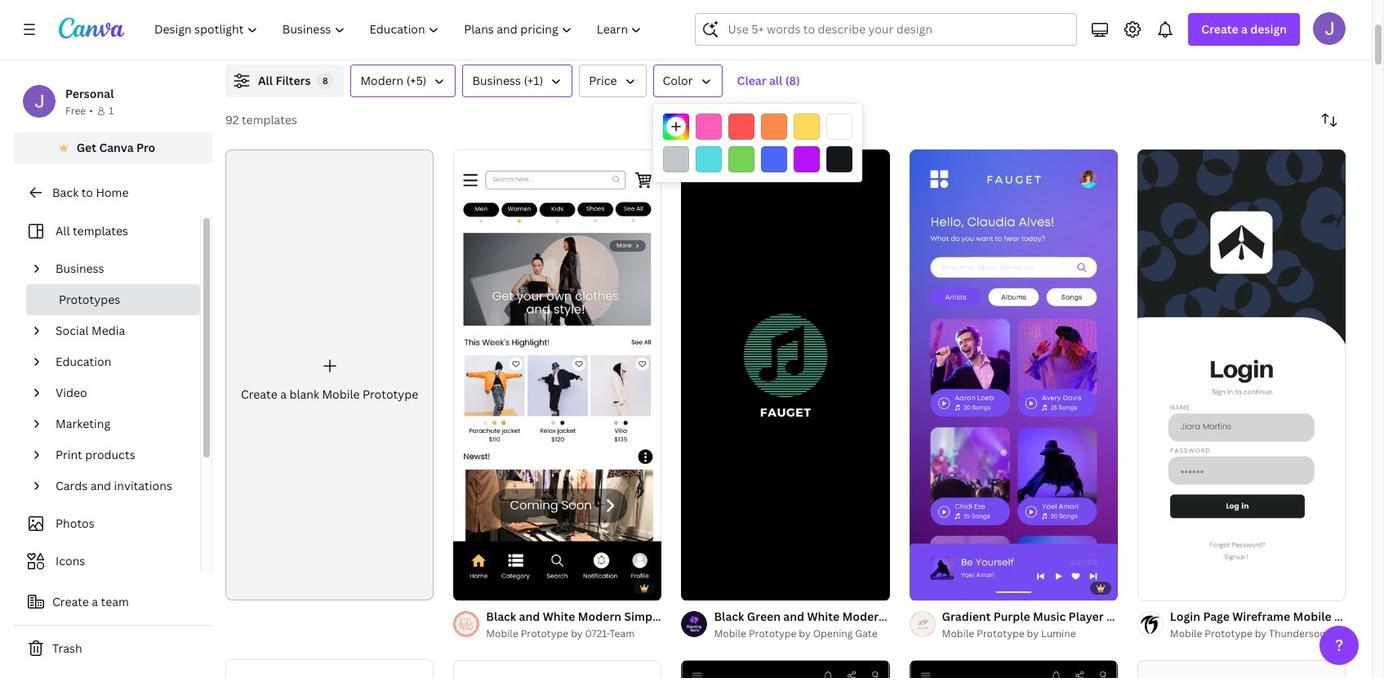 Task type: locate. For each thing, give the bounding box(es) containing it.
all for all filters
[[258, 73, 273, 88]]

1 vertical spatial templates
[[73, 223, 128, 239]]

create inside dropdown button
[[1202, 21, 1239, 37]]

add a new color image
[[663, 114, 690, 140], [663, 114, 690, 140]]

create left blank
[[241, 387, 278, 402]]

mobile right blank
[[322, 387, 360, 402]]

#c1c6cb image
[[663, 146, 690, 172]]

mobile prototype by opening gate link
[[714, 626, 890, 642]]

a left team
[[92, 594, 98, 609]]

player
[[1069, 608, 1104, 624]]

1 horizontal spatial modern
[[1148, 608, 1192, 624]]

modern left (+5) at the left top of page
[[361, 73, 404, 88]]

modern left the page
[[1148, 608, 1192, 624]]

all
[[770, 73, 783, 88]]

by down wireframe
[[1256, 626, 1267, 640]]

#fd5152 image
[[729, 114, 755, 140], [729, 114, 755, 140]]

templates for 92 templates
[[242, 112, 297, 127]]

black and white modern simple fashion product mobile prototype image
[[454, 150, 662, 600]]

mobile down the login at the right
[[1171, 626, 1203, 640]]

2 vertical spatial create
[[52, 594, 89, 609]]

a inside create a blank mobile prototype element
[[280, 387, 287, 402]]

education link
[[49, 346, 190, 377]]

templates right 92
[[242, 112, 297, 127]]

wireframe
[[1233, 608, 1291, 624]]

color
[[663, 73, 693, 88]]

a
[[1242, 21, 1248, 37], [280, 387, 287, 402], [92, 594, 98, 609]]

0 vertical spatial a
[[1242, 21, 1248, 37]]

by left 'opening'
[[799, 626, 811, 640]]

back
[[52, 185, 79, 200]]

login page wireframe mobile ui protot link
[[1171, 608, 1385, 626]]

business left (+1)
[[473, 73, 521, 88]]

video
[[56, 385, 87, 400]]

login page wireframe mobile ui prototype image
[[1138, 150, 1346, 600]]

business link
[[49, 253, 190, 284]]

mobile down gradient on the right bottom of page
[[942, 626, 975, 640]]

a left the design
[[1242, 21, 1248, 37]]

by
[[571, 626, 583, 640], [799, 626, 811, 640], [1027, 626, 1039, 640], [1256, 626, 1267, 640]]

create for create a team
[[52, 594, 89, 609]]

#55dbe0 image
[[696, 146, 722, 172], [696, 146, 722, 172]]

prototype inside mobile prototype by opening gate link
[[749, 626, 797, 640]]

(8)
[[786, 73, 801, 88]]

login page wireframe mobile ui protot mobile prototype by thundersoother
[[1171, 608, 1385, 640]]

icons
[[56, 553, 85, 569]]

0 vertical spatial modern
[[361, 73, 404, 88]]

purple
[[994, 608, 1031, 624]]

all down back
[[56, 223, 70, 239]]

cards
[[56, 478, 88, 493]]

a for blank
[[280, 387, 287, 402]]

a for design
[[1242, 21, 1248, 37]]

by down music
[[1027, 626, 1039, 640]]

all filters
[[258, 73, 311, 88]]

create inside button
[[52, 594, 89, 609]]

0 horizontal spatial business
[[56, 261, 104, 276]]

1 for 1
[[109, 104, 114, 118]]

a left blank
[[280, 387, 287, 402]]

marketing link
[[49, 408, 190, 440]]

1 horizontal spatial all
[[258, 73, 273, 88]]

#74d353 image
[[729, 146, 755, 172], [729, 146, 755, 172]]

0 vertical spatial 1
[[109, 104, 114, 118]]

team
[[101, 594, 129, 609]]

1 vertical spatial all
[[56, 223, 70, 239]]

2 horizontal spatial a
[[1242, 21, 1248, 37]]

photos link
[[23, 508, 190, 539]]

0 horizontal spatial 1
[[109, 104, 114, 118]]

price button
[[579, 65, 647, 97]]

1 vertical spatial business
[[56, 261, 104, 276]]

a inside create a team button
[[92, 594, 98, 609]]

0 horizontal spatial modern
[[361, 73, 404, 88]]

modern
[[361, 73, 404, 88], [1148, 608, 1192, 624]]

#fed958 image
[[794, 114, 820, 140], [794, 114, 820, 140]]

2 horizontal spatial create
[[1202, 21, 1239, 37]]

clear all (8)
[[737, 73, 801, 88]]

gradient purple music player mobile modern prototype mobile prototype by lumine
[[942, 608, 1251, 640]]

0 horizontal spatial templates
[[73, 223, 128, 239]]

by left the 0721-
[[571, 626, 583, 640]]

1 horizontal spatial business
[[473, 73, 521, 88]]

(+5)
[[407, 73, 427, 88]]

1 horizontal spatial a
[[280, 387, 287, 402]]

0 horizontal spatial a
[[92, 594, 98, 609]]

prototype inside create a blank mobile prototype element
[[363, 387, 419, 402]]

0 horizontal spatial create
[[52, 594, 89, 609]]

print
[[56, 447, 82, 462]]

simple lined black landing page wireframe mobile ui prototype image
[[910, 660, 1118, 678]]

0 vertical spatial create
[[1202, 21, 1239, 37]]

1 horizontal spatial create
[[241, 387, 278, 402]]

1 of 2
[[921, 581, 944, 593]]

mobile
[[322, 387, 360, 402], [1107, 608, 1145, 624], [1294, 608, 1332, 624], [486, 626, 519, 640], [714, 626, 747, 640], [942, 626, 975, 640], [1171, 626, 1203, 640]]

#fd5ebb image
[[696, 114, 722, 140], [696, 114, 722, 140]]

templates down back to home
[[73, 223, 128, 239]]

pro
[[136, 140, 155, 155]]

1 right •
[[109, 104, 114, 118]]

all templates
[[56, 223, 128, 239]]

1 vertical spatial create
[[241, 387, 278, 402]]

1 vertical spatial a
[[280, 387, 287, 402]]

0 vertical spatial templates
[[242, 112, 297, 127]]

get
[[77, 140, 96, 155]]

1 by from the left
[[571, 626, 583, 640]]

1 vertical spatial modern
[[1148, 608, 1192, 624]]

create
[[1202, 21, 1239, 37], [241, 387, 278, 402], [52, 594, 89, 609]]

4 by from the left
[[1256, 626, 1267, 640]]

a inside create a design dropdown button
[[1242, 21, 1248, 37]]

0 vertical spatial business
[[473, 73, 521, 88]]

team
[[610, 626, 635, 640]]

business up prototypes
[[56, 261, 104, 276]]

all left 'filters'
[[258, 73, 273, 88]]

simple lined black map page wireframe mobile ui prototype image
[[682, 660, 890, 678]]

1 for 1 of 2
[[921, 581, 926, 593]]

(+1)
[[524, 73, 544, 88]]

page
[[1204, 608, 1230, 624]]

8 filter options selected element
[[317, 73, 334, 89]]

all
[[258, 73, 273, 88], [56, 223, 70, 239]]

1 vertical spatial 1
[[921, 581, 926, 593]]

0 horizontal spatial all
[[56, 223, 70, 239]]

protot
[[1350, 608, 1385, 624]]

gradient purple music player mobile modern prototype link
[[942, 608, 1251, 626]]

create a blank mobile prototype element
[[225, 150, 434, 601]]

1 horizontal spatial templates
[[242, 112, 297, 127]]

prototype inside mobile prototype by 0721-team link
[[521, 626, 569, 640]]

purple profile & post screens social media minimalist mobile prototype image
[[225, 660, 434, 678]]

business inside button
[[473, 73, 521, 88]]

1 horizontal spatial 1
[[921, 581, 926, 593]]

free
[[65, 104, 86, 118]]

jacob simon image
[[1314, 12, 1346, 45]]

create left the design
[[1202, 21, 1239, 37]]

1
[[109, 104, 114, 118], [921, 581, 926, 593]]

2 vertical spatial a
[[92, 594, 98, 609]]

0 vertical spatial all
[[258, 73, 273, 88]]

1 left of
[[921, 581, 926, 593]]

create down "icons"
[[52, 594, 89, 609]]

business
[[473, 73, 521, 88], [56, 261, 104, 276]]

canva
[[99, 140, 134, 155]]

create a blank mobile prototype link
[[225, 150, 434, 601]]

purple illustrated home, dashboard, upgrade premium, and join classroom screens minimalist mobile prototype image
[[1138, 660, 1346, 678]]

mobile prototype by lumine link
[[942, 626, 1118, 642]]

3 by from the left
[[1027, 626, 1039, 640]]

marketing
[[56, 416, 110, 431]]

cards and invitations link
[[49, 471, 190, 502]]

None search field
[[696, 13, 1078, 46]]



Task type: describe. For each thing, give the bounding box(es) containing it.
Search search field
[[728, 14, 1067, 45]]

92 templates
[[225, 112, 297, 127]]

#4a66fb image
[[761, 146, 788, 172]]

print products link
[[49, 440, 190, 471]]

to
[[81, 185, 93, 200]]

#15181b image
[[827, 146, 853, 172]]

mobile up simple lined black map page wireframe mobile ui prototype image
[[714, 626, 747, 640]]

#b612fb image
[[794, 146, 820, 172]]

color button
[[653, 65, 723, 97]]

filters
[[276, 73, 311, 88]]

8
[[323, 74, 328, 87]]

clear all (8) button
[[729, 65, 809, 97]]

#fe884c image
[[761, 114, 788, 140]]

post categories, popular post, gallery, & weather screens mobile prototype image
[[454, 660, 662, 678]]

lumine
[[1042, 626, 1076, 640]]

92
[[225, 112, 239, 127]]

trash
[[52, 641, 82, 656]]

top level navigation element
[[144, 13, 656, 46]]

cards and invitations
[[56, 478, 172, 493]]

opening
[[813, 626, 853, 640]]

business for business
[[56, 261, 104, 276]]

mobile right player on the bottom of the page
[[1107, 608, 1145, 624]]

business (+1)
[[473, 73, 544, 88]]

#15181b image
[[827, 146, 853, 172]]

2
[[939, 581, 944, 593]]

free •
[[65, 104, 93, 118]]

create for create a blank mobile prototype
[[241, 387, 278, 402]]

video link
[[49, 377, 190, 408]]

of
[[928, 581, 937, 593]]

create a team button
[[13, 586, 212, 618]]

social media
[[56, 323, 125, 338]]

gradient
[[942, 608, 991, 624]]

music
[[1033, 608, 1066, 624]]

mobile prototype by 0721-team link
[[486, 626, 662, 642]]

black green and white modern music login page wireframe mobile prototype image
[[682, 150, 890, 600]]

education
[[56, 354, 111, 369]]

gradient purple music player mobile modern prototype image
[[910, 150, 1118, 600]]

mobile prototype by 0721-team
[[486, 626, 635, 640]]

create a team
[[52, 594, 129, 609]]

#b612fb image
[[794, 146, 820, 172]]

icons link
[[23, 546, 190, 577]]

modern (+5) button
[[351, 65, 456, 97]]

modern inside "gradient purple music player mobile modern prototype mobile prototype by lumine"
[[1148, 608, 1192, 624]]

#ffffff image
[[827, 114, 853, 140]]

thundersoother
[[1270, 626, 1346, 640]]

products
[[85, 447, 135, 462]]

create a design
[[1202, 21, 1288, 37]]

by inside login page wireframe mobile ui protot mobile prototype by thundersoother
[[1256, 626, 1267, 640]]

create a blank mobile prototype
[[241, 387, 419, 402]]

modern inside button
[[361, 73, 404, 88]]

mobile prototype templates image
[[998, 0, 1346, 45]]

social
[[56, 323, 89, 338]]

0721-
[[585, 626, 610, 640]]

and
[[90, 478, 111, 493]]

get canva pro
[[77, 140, 155, 155]]

all for all templates
[[56, 223, 70, 239]]

all templates link
[[23, 216, 190, 247]]

mobile up thundersoother
[[1294, 608, 1332, 624]]

ui
[[1335, 608, 1347, 624]]

blank
[[290, 387, 319, 402]]

#ffffff image
[[827, 114, 853, 140]]

login
[[1171, 608, 1201, 624]]

get canva pro button
[[13, 132, 212, 163]]

back to home
[[52, 185, 129, 200]]

print products
[[56, 447, 135, 462]]

modern (+5)
[[361, 73, 427, 88]]

#4a66fb image
[[761, 146, 788, 172]]

price
[[589, 73, 617, 88]]

mobile prototype by opening gate
[[714, 626, 878, 640]]

home
[[96, 185, 129, 200]]

back to home link
[[13, 176, 212, 209]]

#fe884c image
[[761, 114, 788, 140]]

a for team
[[92, 594, 98, 609]]

templates for all templates
[[73, 223, 128, 239]]

trash link
[[13, 632, 212, 665]]

media
[[92, 323, 125, 338]]

by inside "gradient purple music player mobile modern prototype mobile prototype by lumine"
[[1027, 626, 1039, 640]]

•
[[89, 104, 93, 118]]

design
[[1251, 21, 1288, 37]]

clear
[[737, 73, 767, 88]]

prototypes
[[59, 292, 120, 307]]

business for business (+1)
[[473, 73, 521, 88]]

2 by from the left
[[799, 626, 811, 640]]

business (+1) button
[[463, 65, 573, 97]]

invitations
[[114, 478, 172, 493]]

personal
[[65, 86, 114, 101]]

1 of 2 link
[[910, 150, 1118, 600]]

photos
[[56, 516, 95, 531]]

mobile prototype by thundersoother link
[[1171, 626, 1346, 642]]

create for create a design
[[1202, 21, 1239, 37]]

gate
[[856, 626, 878, 640]]

prototype inside login page wireframe mobile ui protot mobile prototype by thundersoother
[[1205, 626, 1253, 640]]

create a design button
[[1189, 13, 1301, 46]]

Sort by button
[[1314, 104, 1346, 136]]

mobile up the post categories, popular post, gallery, & weather screens mobile prototype image
[[486, 626, 519, 640]]

social media link
[[49, 315, 190, 346]]

#c1c6cb image
[[663, 146, 690, 172]]



Task type: vqa. For each thing, say whether or not it's contained in the screenshot.
bottommost 'CANVA'
no



